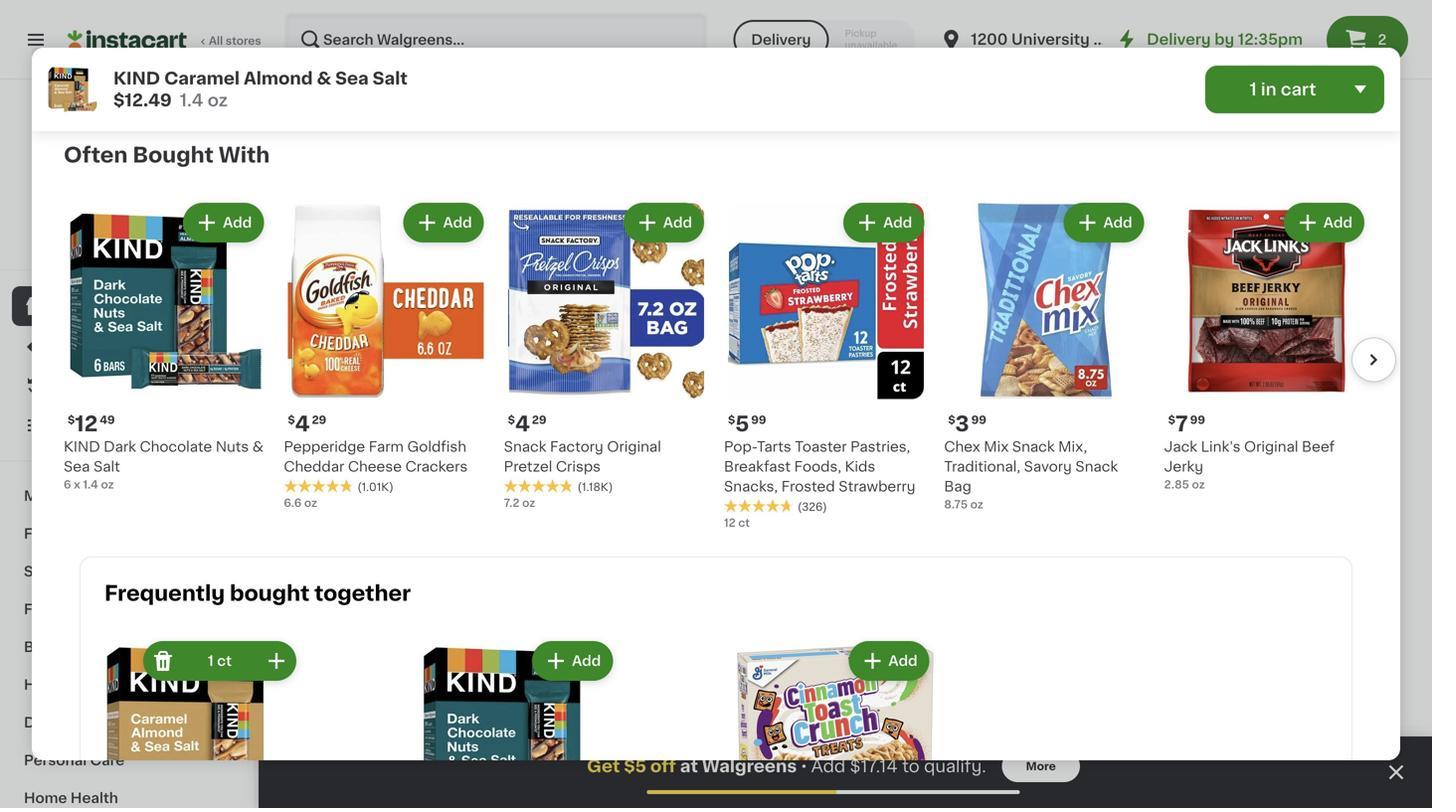 Task type: vqa. For each thing, say whether or not it's contained in the screenshot.
the top Chocolate
yes



Task type: locate. For each thing, give the bounding box(es) containing it.
(1.01k)
[[357, 482, 394, 493]]

1 planters from the left
[[830, 374, 888, 388]]

snacks,
[[724, 480, 778, 494]]

chocolate right dark
[[140, 440, 212, 454]]

1.4 inside kind caramel almond & sea salt $12.49 1.4 oz
[[180, 92, 203, 109]]

more inside button
[[1026, 761, 1056, 772]]

add button for planters cocktail peanuts
[[1232, 187, 1309, 223]]

99 for planters lightly salted mixed nuts
[[856, 349, 872, 360]]

salt inside kind caramel almond & sea salt
[[898, 799, 925, 809]]

1 vertical spatial caramel
[[893, 780, 952, 793]]

0 horizontal spatial $ 12 49
[[68, 414, 115, 435]]

1 horizontal spatial $ 7 99
[[1168, 414, 1205, 435]]

snack factory original pretzel crisps up (1.18k)
[[504, 440, 661, 474]]

sea down the $17.14 at the right
[[868, 799, 894, 809]]

16 up traditional,
[[995, 432, 1007, 443]]

oz right 8.75
[[970, 499, 984, 510]]

79 for planters dry ho
[[1350, 349, 1364, 360]]

0 horizontal spatial sea
[[64, 460, 90, 474]]

add
[[942, 198, 971, 212], [1106, 198, 1135, 212], [1270, 198, 1299, 212], [223, 216, 252, 230], [443, 216, 472, 230], [663, 216, 692, 230], [883, 216, 912, 230], [1103, 216, 1132, 230], [1324, 216, 1353, 230], [1347, 591, 1376, 605], [572, 655, 601, 669], [889, 655, 918, 669], [811, 758, 846, 775]]

& inside kind dark chocolate nuts & sea salt 6 x 1.4 oz
[[252, 440, 264, 454]]

remove kind caramel almond & sea salt image
[[151, 650, 175, 674]]

candy inside kit kat milk chocolate wafer candy
[[1083, 799, 1129, 809]]

planters up roast
[[995, 374, 1052, 388]]

snack
[[504, 440, 546, 454], [1012, 440, 1055, 454], [1076, 460, 1118, 474], [483, 780, 526, 793]]

add button for pop-tarts toaster pastries, breakfast foods, kids snacks, frosted strawberry
[[845, 205, 922, 241]]

university
[[1012, 32, 1090, 47]]

buy it again link
[[12, 366, 242, 406]]

planters dry ho
[[1323, 374, 1432, 408]]

1 horizontal spatial caramel
[[893, 780, 952, 793]]

0 vertical spatial caramel
[[164, 70, 240, 87]]

1 horizontal spatial 49
[[889, 754, 905, 765]]

0 horizontal spatial 79
[[1022, 349, 1036, 360]]

0 horizontal spatial dry
[[1116, 374, 1141, 388]]

salt up make
[[373, 70, 408, 87]]

home
[[24, 792, 67, 806]]

$ 7 99 up salted on the right of page
[[834, 348, 872, 368]]

kind inside kind dark chocolate nuts & sea salt 6 x 1.4 oz
[[64, 440, 100, 454]]

caramel down all
[[164, 70, 240, 87]]

off
[[650, 758, 676, 775]]

oz right 6.6
[[304, 498, 317, 509]]

planters inside planters peanuts dry roast
[[995, 374, 1052, 388]]

1 vertical spatial peanuts
[[1159, 394, 1216, 408]]

1 horizontal spatial 16
[[1323, 432, 1335, 443]]

free
[[898, 731, 923, 742]]

salt for kind caramel almond & sea salt
[[898, 799, 925, 809]]

0 horizontal spatial peanuts
[[1055, 374, 1113, 388]]

0 horizontal spatial ct
[[217, 655, 232, 669]]

29 up 7.2 oz
[[532, 415, 547, 426]]

0 vertical spatial 7
[[842, 348, 854, 368]]

household
[[24, 678, 102, 692]]

lists link
[[12, 406, 242, 446]]

0 horizontal spatial 7
[[842, 348, 854, 368]]

with
[[219, 145, 270, 166]]

1 horizontal spatial $ 12 49
[[857, 753, 905, 774]]

oz down all
[[208, 92, 228, 109]]

5 for pop-tarts toaster pastries, breakfast foods, kids snacks, frosted strawberry
[[735, 414, 749, 435]]

$ 5 79 up the planters dry ho in the right of the page
[[1327, 348, 1364, 368]]

0 horizontal spatial 49
[[100, 415, 115, 426]]

sea
[[335, 70, 369, 87], [64, 460, 90, 474], [868, 799, 894, 809]]

planters left 'ho'
[[1323, 374, 1380, 388]]

breakfast
[[724, 460, 791, 474]]

99 for jack link's original beef jerky
[[1190, 415, 1205, 426]]

more right view in the top right of the page
[[1302, 134, 1348, 151]]

$ 7 99 for jack link's original beef jerky
[[1168, 414, 1205, 435]]

main content containing make every gathering magical
[[259, 80, 1432, 809]]

0 vertical spatial 1.4
[[180, 92, 203, 109]]

planters image
[[315, 120, 360, 165]]

milk
[[1088, 780, 1116, 793]]

often
[[64, 145, 128, 166]]

1 vertical spatial snack factory original pretzel crisps
[[483, 780, 641, 809]]

1 79 from the left
[[1022, 349, 1036, 360]]

salt down the to
[[898, 799, 925, 809]]

almond for kind caramel almond & sea salt
[[955, 780, 1009, 793]]

ct
[[738, 518, 750, 529], [217, 655, 232, 669]]

candy down milk
[[1083, 799, 1129, 809]]

2 vertical spatial sea
[[868, 799, 894, 809]]

5
[[1006, 348, 1020, 368], [1170, 348, 1184, 368], [1334, 348, 1348, 368], [735, 414, 749, 435], [310, 753, 324, 774]]

planters inside planters lightly salted mixed nuts
[[830, 374, 888, 388]]

$5
[[624, 758, 646, 775]]

4 planters from the left
[[1323, 374, 1380, 388]]

29 left get
[[511, 754, 526, 765]]

1200 university ave
[[971, 32, 1122, 47]]

1 horizontal spatial peanuts
[[1159, 394, 1216, 408]]

kind up '$12.49'
[[113, 70, 160, 87]]

planters peanuts dry roast
[[995, 374, 1141, 408]]

sea inside kind caramel almond & sea salt
[[868, 799, 894, 809]]

nuts left pepperidge
[[216, 440, 249, 454]]

1 horizontal spatial ct
[[738, 518, 750, 529]]

2 horizontal spatial 49
[[1246, 754, 1261, 765]]

1 horizontal spatial almond
[[955, 780, 1009, 793]]

5 79
[[1170, 348, 1200, 368]]

2 horizontal spatial salt
[[898, 799, 925, 809]]

$12.49
[[113, 92, 172, 109]]

guarantee
[[153, 241, 211, 252]]

2 horizontal spatial 79
[[1350, 349, 1364, 360]]

ct inside item carousel region
[[738, 518, 750, 529]]

0 vertical spatial walgreens
[[89, 198, 165, 212]]

first
[[24, 527, 56, 541]]

delivery inside button
[[751, 33, 811, 47]]

$ 5 79 for planters peanuts dry roast
[[999, 348, 1036, 368]]

2 vertical spatial kind
[[853, 780, 890, 793]]

2 79 from the left
[[1186, 349, 1200, 360]]

deals link
[[12, 326, 242, 366]]

caramel inside kind caramel almond & sea salt
[[893, 780, 952, 793]]

kind inside kind caramel almond & sea salt $12.49 1.4 oz
[[113, 70, 160, 87]]

peanuts up "lb"
[[1159, 394, 1216, 408]]

1 horizontal spatial $ 5 79
[[1327, 348, 1364, 368]]

1 vertical spatial $ 7 99
[[1168, 414, 1205, 435]]

0 horizontal spatial chocolate
[[140, 440, 212, 454]]

almond down qualify.
[[955, 780, 1009, 793]]

chocolate inside kind dark chocolate nuts & sea salt 6 x 1.4 oz
[[140, 440, 212, 454]]

candy down safety
[[94, 565, 142, 579]]

1 for 1 ct
[[208, 655, 214, 669]]

beef
[[1302, 440, 1335, 454]]

1 in cart
[[1250, 81, 1316, 98]]

sea up "x"
[[64, 460, 90, 474]]

treatment tracker modal dialog
[[259, 737, 1432, 809]]

planters
[[830, 374, 888, 388], [995, 374, 1052, 388], [1159, 374, 1216, 388], [1323, 374, 1380, 388]]

original up (1.18k)
[[607, 440, 661, 454]]

chex
[[944, 440, 980, 454]]

planters for planters lightly salted mixed nuts
[[830, 374, 888, 388]]

1 vertical spatial pretzel
[[483, 799, 532, 809]]

more up kit
[[1026, 761, 1056, 772]]

0 vertical spatial 12
[[75, 414, 98, 435]]

ct for 12 ct
[[738, 518, 750, 529]]

planters for planters dry ho
[[1323, 374, 1380, 388]]

sea up planters image
[[335, 70, 369, 87]]

0 vertical spatial chocolate
[[140, 440, 212, 454]]

strawberry
[[839, 480, 916, 494]]

pop-
[[724, 440, 757, 454]]

planters down 5 79
[[1159, 374, 1216, 388]]

oz right "x"
[[101, 479, 114, 490]]

10.3
[[830, 432, 853, 443]]

every
[[433, 123, 496, 143]]

0 horizontal spatial almond
[[244, 70, 313, 87]]

caramel for kind caramel almond & sea salt $12.49 1.4 oz
[[164, 70, 240, 87]]

12 for kind dark chocolate nuts & sea salt
[[75, 414, 98, 435]]

walgreens up werther's original popcorn, classi
[[702, 758, 797, 775]]

frequently bought together
[[104, 584, 411, 604]]

99 for pop-tarts toaster pastries, breakfast foods, kids snacks, frosted strawberry
[[751, 415, 766, 426]]

almond inside kind caramel almond & sea salt $12.49 1.4 oz
[[244, 70, 313, 87]]

3 79 from the left
[[1350, 349, 1364, 360]]

planters up salted on the right of page
[[830, 374, 888, 388]]

almond down stores at the top left of the page
[[244, 70, 313, 87]]

1 horizontal spatial nuts
[[925, 394, 958, 408]]

1 vertical spatial almond
[[955, 780, 1009, 793]]

79 up roast
[[1022, 349, 1036, 360]]

salt
[[373, 70, 408, 87], [93, 460, 120, 474], [898, 799, 925, 809]]

2 planters from the left
[[995, 374, 1052, 388]]

peanuts inside planters peanuts dry roast
[[1055, 374, 1113, 388]]

★★★★★
[[1159, 413, 1228, 427], [1159, 413, 1228, 427], [284, 479, 353, 493], [284, 479, 353, 493], [504, 479, 574, 493], [504, 479, 574, 493], [724, 499, 794, 513], [724, 499, 794, 513]]

2 vertical spatial 12
[[865, 753, 887, 774]]

walgreens up everyday store prices link
[[89, 198, 165, 212]]

all stores
[[209, 35, 261, 46]]

& up planters image
[[317, 70, 331, 87]]

pantry
[[79, 603, 126, 617]]

nuts up "3"
[[925, 394, 958, 408]]

delivery by 12:35pm link
[[1115, 28, 1303, 52]]

7 up jack at the right bottom
[[1176, 414, 1188, 435]]

sea for kind caramel almond & sea salt $12.49 1.4 oz
[[335, 70, 369, 87]]

salt down dark
[[93, 460, 120, 474]]

roast
[[995, 394, 1035, 408]]

chocolate right milk
[[1120, 780, 1192, 793]]

salt for kind caramel almond & sea salt $12.49 1.4 oz
[[373, 70, 408, 87]]

peanuts up the mix,
[[1055, 374, 1113, 388]]

10.3 oz
[[830, 432, 869, 443]]

0 vertical spatial kind
[[113, 70, 160, 87]]

gluten-free
[[855, 731, 923, 742]]

1 horizontal spatial candy
[[1083, 799, 1129, 809]]

12 down snacks,
[[724, 518, 736, 529]]

$ inside "$ 1 49"
[[1227, 754, 1235, 765]]

salt inside kind caramel almond & sea salt $12.49 1.4 oz
[[373, 70, 408, 87]]

nuts inside planters lightly salted mixed nuts
[[925, 394, 958, 408]]

4
[[295, 414, 310, 435], [515, 414, 530, 435], [495, 753, 509, 774], [680, 753, 694, 774]]

2 $ 5 79 from the left
[[1327, 348, 1364, 368]]

item carousel region
[[814, 181, 1432, 445], [36, 191, 1396, 549], [298, 502, 1392, 809]]

sea for kind caramel almond & sea salt
[[868, 799, 894, 809]]

1 vertical spatial $ 5 99
[[302, 753, 341, 774]]

1 16 oz from the left
[[995, 432, 1022, 443]]

1 horizontal spatial 7
[[1176, 414, 1188, 435]]

almond for kind caramel almond & sea salt $12.49 1.4 oz
[[244, 70, 313, 87]]

7.2
[[504, 498, 520, 509]]

add button for chex mix snack mix, traditional, savory snack bag
[[1066, 205, 1142, 241]]

original down get
[[587, 780, 641, 793]]

chex mix snack mix, traditional, savory snack bag 8.75 oz
[[944, 440, 1118, 510]]

5 for planters dry ho
[[1334, 348, 1348, 368]]

3 planters from the left
[[1159, 374, 1216, 388]]

1 horizontal spatial kind
[[113, 70, 160, 87]]

$ 7 99 up jack at the right bottom
[[1168, 414, 1205, 435]]

sea inside kind caramel almond & sea salt $12.49 1.4 oz
[[335, 70, 369, 87]]

1 horizontal spatial 79
[[1186, 349, 1200, 360]]

medicine
[[24, 489, 91, 503]]

0 horizontal spatial 16
[[995, 432, 1007, 443]]

1 horizontal spatial salt
[[373, 70, 408, 87]]

79 up planters cocktail peanuts
[[1186, 349, 1200, 360]]

1.4 right '$12.49'
[[180, 92, 203, 109]]

oz right 2.85 at right
[[1192, 479, 1205, 490]]

ct down snacks,
[[738, 518, 750, 529]]

0 vertical spatial $ 7 99
[[834, 348, 872, 368]]

2 vertical spatial salt
[[898, 799, 925, 809]]

all stores link
[[68, 12, 263, 68]]

1 vertical spatial $ 12 49
[[857, 753, 905, 774]]

7 for jack link's original beef jerky
[[1176, 414, 1188, 435]]

beauty link
[[12, 629, 242, 666]]

$ 12 49 up dark
[[68, 414, 115, 435]]

1 horizontal spatial chocolate
[[1120, 780, 1192, 793]]

more
[[1302, 134, 1348, 151], [1026, 761, 1056, 772]]

0 vertical spatial candy
[[94, 565, 142, 579]]

$ 12 49 for kind caramel almond & sea salt
[[857, 753, 905, 774]]

snack factory original pretzel crisps inside main content
[[483, 780, 641, 809]]

1 dry from the left
[[1116, 374, 1141, 388]]

chocolate
[[140, 440, 212, 454], [1120, 780, 1192, 793]]

ct for 1 ct
[[217, 655, 232, 669]]

personal care
[[24, 754, 124, 768]]

2 horizontal spatial 12
[[865, 753, 887, 774]]

1 horizontal spatial delivery
[[1147, 32, 1211, 47]]

shop link
[[12, 286, 242, 326]]

0 horizontal spatial 1.4
[[83, 479, 98, 490]]

dry inside planters peanuts dry roast
[[1116, 374, 1141, 388]]

kind for salt
[[64, 440, 100, 454]]

$ 5 99
[[728, 414, 766, 435], [302, 753, 341, 774]]

1200
[[971, 32, 1008, 47]]

often bought with
[[64, 145, 270, 166]]

$ 4 29 up 7.2 oz
[[508, 414, 547, 435]]

$ 12 49 down gluten-
[[857, 753, 905, 774]]

1.4 right "x"
[[83, 479, 98, 490]]

2 horizontal spatial sea
[[868, 799, 894, 809]]

0 horizontal spatial $ 5 79
[[999, 348, 1036, 368]]

0 vertical spatial salt
[[373, 70, 408, 87]]

0 vertical spatial nuts
[[925, 394, 958, 408]]

original down get $5 off at walgreens • add $17.14 to qualify.
[[739, 780, 794, 793]]

1 horizontal spatial 1.4
[[180, 92, 203, 109]]

2 dry from the left
[[1384, 374, 1409, 388]]

16 oz down the planters dry ho in the right of the page
[[1323, 432, 1351, 443]]

aid
[[59, 527, 83, 541]]

$ inside $ 3 99
[[948, 415, 955, 426]]

gluten-
[[855, 731, 898, 742]]

kind down lists
[[64, 440, 100, 454]]

79 up the planters dry ho in the right of the page
[[1350, 349, 1364, 360]]

0 horizontal spatial caramel
[[164, 70, 240, 87]]

1 vertical spatial salt
[[93, 460, 120, 474]]

1 vertical spatial walgreens
[[702, 758, 797, 775]]

0 horizontal spatial nuts
[[216, 440, 249, 454]]

16 oz down roast
[[995, 432, 1022, 443]]

product group containing 1
[[1223, 574, 1392, 809]]

0 horizontal spatial 16 oz
[[995, 432, 1022, 443]]

planters inside the planters dry ho
[[1323, 374, 1380, 388]]

oz inside the chex mix snack mix, traditional, savory snack bag 8.75 oz
[[970, 499, 984, 510]]

1 vertical spatial sea
[[64, 460, 90, 474]]

0 vertical spatial ct
[[738, 518, 750, 529]]

personal
[[24, 754, 87, 768]]

candy
[[94, 565, 142, 579], [1083, 799, 1129, 809]]

12 ct
[[724, 518, 750, 529]]

0 vertical spatial $ 12 49
[[68, 414, 115, 435]]

1 horizontal spatial 12
[[724, 518, 736, 529]]

99 for chex mix snack mix, traditional, savory snack bag
[[971, 415, 986, 426]]

1 vertical spatial 7
[[1176, 414, 1188, 435]]

& left pepperidge
[[252, 440, 264, 454]]

almond inside kind caramel almond & sea salt
[[955, 780, 1009, 793]]

99 inside '$ 1 99'
[[1061, 754, 1076, 765]]

1 vertical spatial crisps
[[535, 799, 580, 809]]

add button for snack factory original pretzel crisps
[[625, 205, 702, 241]]

everyday store prices link
[[59, 219, 194, 235]]

1 vertical spatial nuts
[[216, 440, 249, 454]]

ct left increment quantity of kind caramel almond & sea salt icon
[[217, 655, 232, 669]]

kind down the $17.14 at the right
[[853, 780, 890, 793]]

pastries,
[[850, 440, 910, 454]]

99 for kit kat milk chocolate wafer candy
[[1061, 754, 1076, 765]]

0 vertical spatial $ 5 99
[[728, 414, 766, 435]]

$ 4 29 up pepperidge
[[288, 414, 326, 435]]

None search field
[[284, 12, 708, 68]]

0 horizontal spatial more
[[1026, 761, 1056, 772]]

1 vertical spatial chocolate
[[1120, 780, 1192, 793]]

0 horizontal spatial kind
[[64, 440, 100, 454]]

1 horizontal spatial walgreens
[[702, 758, 797, 775]]

1 inside field
[[1250, 81, 1257, 98]]

product group
[[830, 181, 987, 445], [995, 181, 1151, 445], [1159, 181, 1315, 445], [64, 199, 268, 493], [284, 199, 488, 511], [504, 199, 708, 511], [724, 199, 928, 531], [944, 199, 1148, 513], [1164, 199, 1369, 493], [298, 574, 467, 809], [1223, 574, 1392, 809], [104, 638, 300, 809], [421, 638, 617, 809], [738, 638, 934, 809]]

0 horizontal spatial $ 5 99
[[302, 753, 341, 774]]

0 horizontal spatial $ 7 99
[[834, 348, 872, 368]]

1 vertical spatial candy
[[1083, 799, 1129, 809]]

in
[[1261, 81, 1277, 98]]

1.4
[[180, 92, 203, 109], [83, 479, 98, 490]]

oz inside kind dark chocolate nuts & sea salt 6 x 1.4 oz
[[101, 479, 114, 490]]

0 horizontal spatial candy
[[94, 565, 142, 579]]

29
[[312, 415, 326, 426], [532, 415, 547, 426], [511, 754, 526, 765], [696, 754, 711, 765]]

0 horizontal spatial delivery
[[751, 33, 811, 47]]

planters for planters cocktail peanuts
[[1159, 374, 1216, 388]]

$ 4 29 up werther's
[[672, 753, 711, 774]]

0 vertical spatial peanuts
[[1055, 374, 1113, 388]]

99 inside $ 3 99
[[971, 415, 986, 426]]

oz inside jack link's original beef jerky 2.85 oz
[[1192, 479, 1205, 490]]

16 down the planters dry ho in the right of the page
[[1323, 432, 1335, 443]]

7 up salted on the right of page
[[842, 348, 854, 368]]

caramel down the to
[[893, 780, 952, 793]]

1 horizontal spatial sea
[[335, 70, 369, 87]]

1 $ 5 79 from the left
[[999, 348, 1036, 368]]

snack factory original pretzel crisps down get
[[483, 780, 641, 809]]

item carousel region containing 7
[[814, 181, 1432, 445]]

main content
[[259, 80, 1432, 809]]

0 vertical spatial more
[[1302, 134, 1348, 151]]

1 horizontal spatial dry
[[1384, 374, 1409, 388]]

100% satisfaction guarantee button
[[31, 235, 223, 255]]

oz right 10.3
[[856, 432, 869, 443]]

0 vertical spatial almond
[[244, 70, 313, 87]]

& inside kind caramel almond & sea salt
[[853, 799, 865, 809]]

1 in cart field
[[1205, 66, 1384, 113]]

walgreens logo image
[[83, 103, 171, 191]]

2 horizontal spatial kind
[[853, 780, 890, 793]]

1 16 from the left
[[995, 432, 1007, 443]]

0 vertical spatial sea
[[335, 70, 369, 87]]

kids
[[845, 460, 875, 474]]

$ 5 79
[[999, 348, 1036, 368], [1327, 348, 1364, 368]]

1.4 inside kind dark chocolate nuts & sea salt 6 x 1.4 oz
[[83, 479, 98, 490]]

original left beef
[[1244, 440, 1298, 454]]

& down the $17.14 at the right
[[853, 799, 865, 809]]

1 vertical spatial ct
[[217, 655, 232, 669]]

12 down it
[[75, 414, 98, 435]]

snacks & candy link
[[12, 553, 242, 591]]

first aid & safety link
[[12, 515, 242, 553]]

12 down gluten-
[[865, 753, 887, 774]]

1 horizontal spatial 16 oz
[[1323, 432, 1351, 443]]

1 vertical spatial 12
[[724, 518, 736, 529]]

0 horizontal spatial 12
[[75, 414, 98, 435]]

caramel inside kind caramel almond & sea salt $12.49 1.4 oz
[[164, 70, 240, 87]]

16 oz
[[995, 432, 1022, 443], [1323, 432, 1351, 443]]

planters inside planters cocktail peanuts
[[1159, 374, 1216, 388]]

magical
[[617, 123, 705, 143]]

oz inside kind caramel almond & sea salt $12.49 1.4 oz
[[208, 92, 228, 109]]

$ 5 79 up roast
[[999, 348, 1036, 368]]



Task type: describe. For each thing, give the bounding box(es) containing it.
& inside kind caramel almond & sea salt $12.49 1.4 oz
[[317, 70, 331, 87]]

0 vertical spatial snack factory original pretzel crisps
[[504, 440, 661, 474]]

$ 12 49 for kind dark chocolate nuts & sea salt
[[68, 414, 115, 435]]

deals
[[56, 339, 97, 353]]

kind caramel almond & sea salt $12.49 1.4 oz
[[113, 70, 408, 109]]

nuts inside kind dark chocolate nuts & sea salt 6 x 1.4 oz
[[216, 440, 249, 454]]

29 up werther's
[[696, 754, 711, 765]]

ave
[[1093, 32, 1122, 47]]

everyday store prices
[[59, 221, 182, 232]]

& right snacks
[[79, 565, 91, 579]]

sea inside kind dark chocolate nuts & sea salt 6 x 1.4 oz
[[64, 460, 90, 474]]

delivery button
[[733, 20, 829, 60]]

personal care link
[[12, 742, 242, 780]]

salted
[[830, 394, 875, 408]]

beauty
[[24, 641, 75, 654]]

1 horizontal spatial more
[[1302, 134, 1348, 151]]

planters cocktail peanuts
[[1159, 374, 1277, 408]]

pepperidge farm goldfish cheddar cheese crackers
[[284, 440, 468, 474]]

drinks link
[[12, 704, 242, 742]]

satisfaction
[[84, 241, 150, 252]]

49 for kind dark chocolate nuts & sea salt
[[100, 415, 115, 426]]

add button for planters peanuts dry roast
[[1068, 187, 1145, 223]]

6.6
[[284, 498, 302, 509]]

care
[[90, 754, 124, 768]]

ho
[[1413, 374, 1432, 388]]

view
[[1257, 134, 1298, 151]]

together
[[314, 584, 411, 604]]

2 16 from the left
[[1323, 432, 1335, 443]]

pop-tarts toaster pastries, breakfast foods, kids snacks, frosted strawberry
[[724, 440, 916, 494]]

8.75
[[944, 499, 968, 510]]

prices
[[147, 221, 182, 232]]

12 for kind caramel almond & sea salt
[[865, 753, 887, 774]]

1 for 1 in cart
[[1250, 81, 1257, 98]]

chocolate inside kit kat milk chocolate wafer candy
[[1120, 780, 1192, 793]]

7 for planters lightly salted mixed nuts
[[842, 348, 854, 368]]

$ 7 99 for planters lightly salted mixed nuts
[[834, 348, 872, 368]]

29 up pepperidge
[[312, 415, 326, 426]]

79 inside 5 79
[[1186, 349, 1200, 360]]

oz right 7.2
[[522, 498, 535, 509]]

health
[[71, 792, 118, 806]]

6.6 oz
[[284, 498, 317, 509]]

2.85
[[1164, 479, 1189, 490]]

increment quantity of kind caramel almond & sea salt image
[[265, 650, 288, 674]]

$ 5 79 for planters dry ho
[[1327, 348, 1364, 368]]

0 vertical spatial crisps
[[556, 460, 601, 474]]

$ 1 99
[[1042, 753, 1076, 774]]

add button for planters lightly salted mixed nuts
[[904, 187, 981, 223]]

$ inside '$ 1 99'
[[1042, 754, 1050, 765]]

0 vertical spatial factory
[[550, 440, 604, 454]]

lightly
[[891, 374, 939, 388]]

$ 5 99 inside main content
[[302, 753, 341, 774]]

1 horizontal spatial $ 5 99
[[728, 414, 766, 435]]

bought
[[230, 584, 310, 604]]

frosted
[[781, 480, 835, 494]]

foods,
[[794, 460, 841, 474]]

first aid & safety
[[24, 527, 148, 541]]

49 inside "$ 1 49"
[[1246, 754, 1261, 765]]

buy it again
[[56, 379, 140, 393]]

popcorn,
[[668, 799, 731, 809]]

$ 4 29 left get
[[487, 753, 526, 774]]

snacks & candy
[[24, 565, 142, 579]]

oz right mix
[[1009, 432, 1022, 443]]

planters lightly salted mixed nuts
[[830, 374, 958, 408]]

wafer
[[1038, 799, 1079, 809]]

2 16 oz from the left
[[1323, 432, 1351, 443]]

caramel for kind caramel almond & sea salt
[[893, 780, 952, 793]]

& right food
[[64, 603, 75, 617]]

werther's original popcorn, classi
[[668, 780, 794, 809]]

lists
[[56, 419, 90, 433]]

service type group
[[733, 20, 915, 60]]

again
[[100, 379, 140, 393]]

salt inside kind dark chocolate nuts & sea salt 6 x 1.4 oz
[[93, 460, 120, 474]]

79 for planters peanuts dry roast
[[1022, 349, 1036, 360]]

kind inside kind caramel almond & sea salt
[[853, 780, 890, 793]]

delivery for delivery by 12:35pm
[[1147, 32, 1211, 47]]

to
[[902, 758, 920, 775]]

x
[[74, 479, 80, 490]]

7.2 oz
[[504, 498, 535, 509]]

1 for 1 lb
[[1159, 432, 1163, 443]]

instacart logo image
[[68, 28, 187, 52]]

jack link's original beef jerky 2.85 oz
[[1164, 440, 1335, 490]]

0 horizontal spatial walgreens
[[89, 198, 165, 212]]

delivery for delivery
[[751, 33, 811, 47]]

walgreens inside treatment tracker modal "dialog"
[[702, 758, 797, 775]]

make
[[368, 123, 428, 143]]

peanuts inside planters cocktail peanuts
[[1159, 394, 1216, 408]]

view more
[[1257, 134, 1348, 151]]

traditional,
[[944, 460, 1020, 474]]

jerky
[[1164, 460, 1203, 474]]

cocktail
[[1220, 374, 1277, 388]]

product group containing 3
[[944, 199, 1148, 513]]

planters for planters peanuts dry roast
[[995, 374, 1052, 388]]

dry inside the planters dry ho
[[1384, 374, 1409, 388]]

kind caramel almond & sea salt
[[853, 780, 1009, 809]]

(326)
[[798, 502, 827, 513]]

100% satisfaction guarantee
[[51, 241, 211, 252]]

gathering
[[501, 123, 612, 143]]

1 ct
[[208, 655, 232, 669]]

frequently
[[104, 584, 225, 604]]

kit
[[1038, 780, 1057, 793]]

goldfish
[[407, 440, 466, 454]]

kind for $12.49
[[113, 70, 160, 87]]

product group containing 1 ct
[[104, 638, 300, 809]]

buy
[[56, 379, 84, 393]]

item carousel region containing 5
[[298, 502, 1392, 809]]

by
[[1215, 32, 1234, 47]]

& right aid
[[86, 527, 98, 541]]

add button for jack link's original beef jerky
[[1286, 205, 1363, 241]]

stores
[[226, 35, 261, 46]]

5 for planters peanuts dry roast
[[1006, 348, 1020, 368]]

home health
[[24, 792, 118, 806]]

crackers
[[405, 460, 468, 474]]

savory
[[1024, 460, 1072, 474]]

store
[[115, 221, 144, 232]]

product group containing 12
[[64, 199, 268, 493]]

$17.14
[[850, 758, 898, 775]]

0 vertical spatial pretzel
[[504, 460, 552, 474]]

kit kat milk chocolate wafer candy
[[1038, 780, 1192, 809]]

original inside jack link's original beef jerky 2.85 oz
[[1244, 440, 1298, 454]]

item carousel region containing 12
[[36, 191, 1396, 549]]

kat
[[1061, 780, 1084, 793]]

oz right beef
[[1338, 432, 1351, 443]]

add button for pepperidge farm goldfish cheddar cheese crackers
[[405, 205, 482, 241]]

1 vertical spatial factory
[[529, 780, 583, 793]]

walgreens link
[[83, 103, 171, 215]]

original inside werther's original popcorn, classi
[[739, 780, 794, 793]]

drinks
[[24, 716, 70, 730]]

add inside treatment tracker modal "dialog"
[[811, 758, 846, 775]]

more button
[[1002, 751, 1080, 783]]

dark
[[104, 440, 136, 454]]

bag
[[944, 480, 972, 494]]

$ 3 99
[[948, 414, 986, 435]]

safety
[[101, 527, 148, 541]]

12:35pm
[[1238, 32, 1303, 47]]

add button for kind dark chocolate nuts & sea salt
[[185, 205, 262, 241]]

mix,
[[1058, 440, 1087, 454]]

farm
[[369, 440, 404, 454]]

pepperidge
[[284, 440, 365, 454]]

49 for kind caramel almond & sea salt
[[889, 754, 905, 765]]



